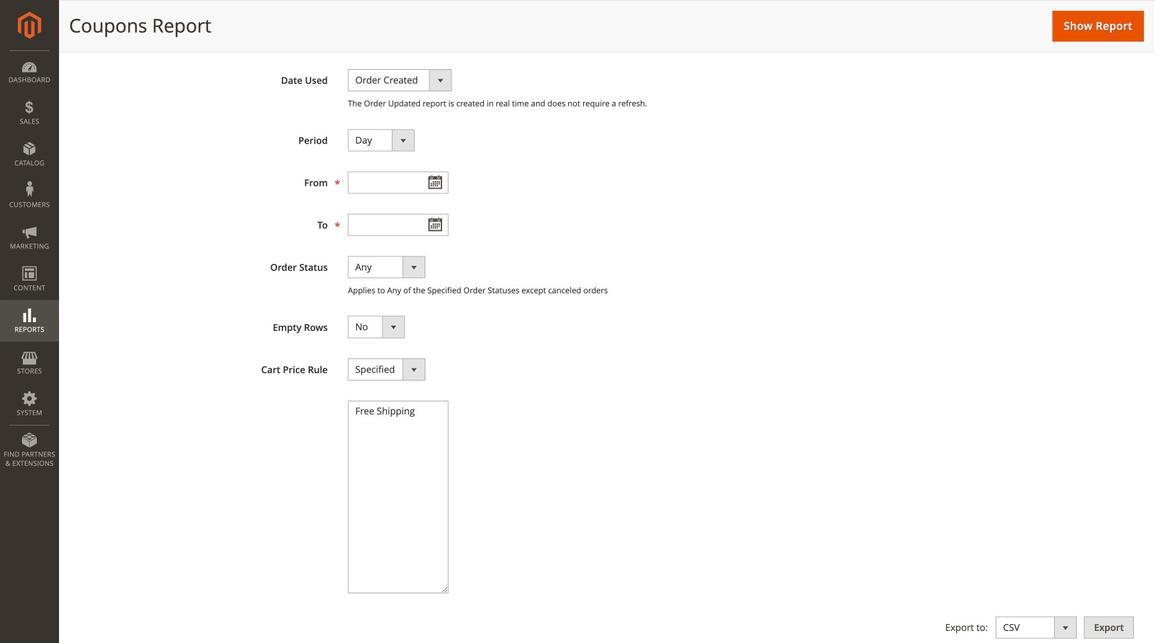 Task type: describe. For each thing, give the bounding box(es) containing it.
magento admin panel image
[[18, 11, 41, 39]]



Task type: locate. For each thing, give the bounding box(es) containing it.
menu bar
[[0, 50, 59, 475]]

None text field
[[348, 171, 449, 194], [348, 214, 449, 236], [348, 171, 449, 194], [348, 214, 449, 236]]



